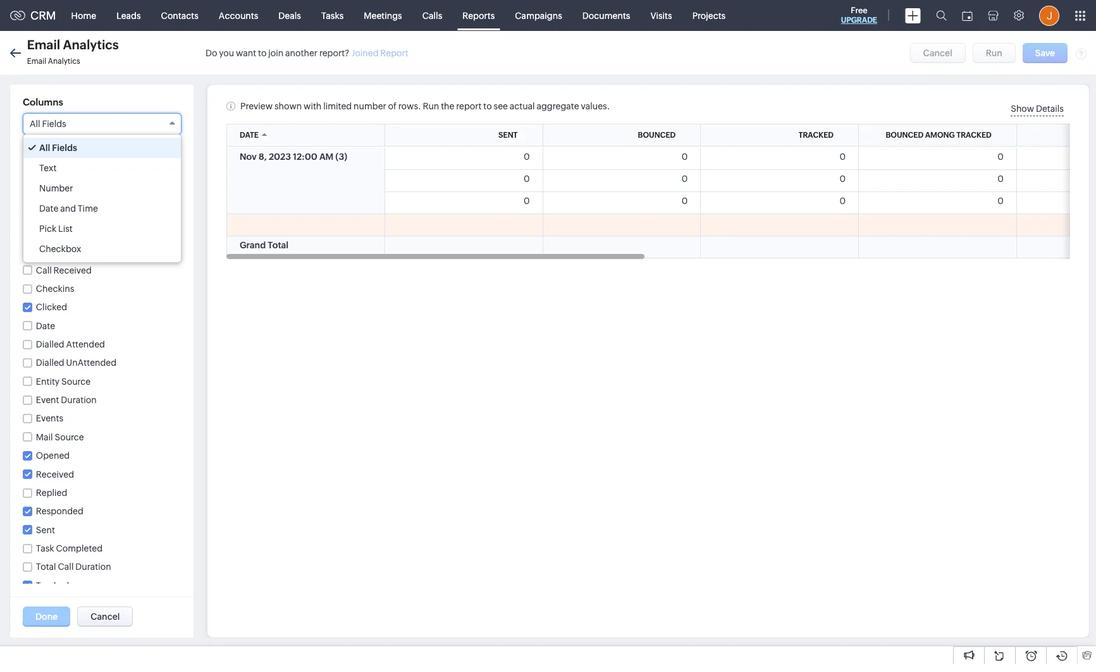 Task type: vqa. For each thing, say whether or not it's contained in the screenshot.
the left Rule
no



Task type: locate. For each thing, give the bounding box(es) containing it.
reports link
[[452, 0, 505, 31]]

(3) for grand total
[[335, 152, 347, 162]]

run
[[986, 48, 1002, 58], [423, 101, 439, 111]]

received down 'call received' at the left of the page
[[36, 277, 74, 287]]

want
[[236, 48, 256, 58]]

pick list
[[39, 224, 73, 234]]

cancel down total call duration
[[91, 612, 120, 622]]

of up "responded"
[[57, 487, 65, 497]]

dialled
[[36, 340, 64, 350], [36, 358, 64, 368]]

received down missed
[[54, 265, 92, 276]]

see
[[494, 101, 508, 111]]

sent
[[498, 131, 518, 140], [498, 131, 518, 140], [36, 163, 55, 173], [67, 430, 86, 440], [36, 525, 55, 535]]

0 vertical spatial fields
[[42, 119, 66, 129]]

of for sum of tracked
[[57, 468, 65, 478]]

all inside field
[[30, 119, 40, 129]]

5 sum from the top
[[36, 506, 55, 516]]

event
[[36, 395, 59, 405]]

no
[[23, 386, 35, 396]]

run left save
[[986, 48, 1002, 58]]

3 sum from the top
[[36, 468, 55, 478]]

email down crm link
[[27, 57, 46, 66]]

crm link
[[10, 9, 56, 22]]

sum for sum of bounced
[[36, 449, 55, 459]]

sum down replied
[[36, 506, 55, 516]]

column
[[23, 368, 59, 379]]

fields inside option
[[52, 143, 77, 153]]

run left the on the left top of page
[[423, 101, 439, 111]]

opened
[[36, 239, 70, 249], [36, 451, 70, 461], [67, 487, 101, 497]]

received up replied
[[36, 470, 74, 480]]

cancel
[[923, 48, 952, 58], [91, 612, 120, 622]]

0 vertical spatial columns
[[23, 97, 63, 108]]

columns down email analytics email analytics
[[23, 97, 63, 108]]

all fields inside option
[[39, 143, 77, 153]]

0 vertical spatial cancel button
[[910, 43, 966, 63]]

email down crm
[[27, 37, 60, 52]]

to left see
[[483, 101, 492, 111]]

1 vertical spatial source
[[55, 432, 84, 443]]

sum down mail
[[36, 449, 55, 459]]

call up 'checkins'
[[36, 265, 52, 276]]

tab panel
[[16, 142, 187, 521]]

analytics for email analytics email analytics
[[63, 37, 119, 52]]

join
[[268, 48, 284, 58]]

email for email analytics email analytics
[[27, 37, 60, 52]]

all fields inside field
[[30, 119, 66, 129]]

1 horizontal spatial to
[[483, 101, 492, 111]]

columns
[[23, 97, 63, 108], [23, 142, 63, 153], [73, 409, 113, 420]]

call down pick
[[36, 247, 52, 257]]

fields inside field
[[42, 119, 66, 129]]

total
[[268, 240, 288, 250], [268, 240, 288, 250], [36, 562, 56, 573]]

0 vertical spatial opened
[[36, 239, 70, 249]]

2 vertical spatial opened
[[67, 487, 101, 497]]

1 horizontal spatial cancel
[[923, 48, 952, 58]]

call for call received
[[36, 265, 52, 276]]

0 vertical spatial all fields
[[30, 119, 66, 129]]

crm
[[30, 9, 56, 22]]

clicked down 'checkins'
[[36, 303, 67, 313]]

call for call missed
[[36, 247, 52, 257]]

entity
[[36, 377, 60, 387]]

bounced among tracked
[[886, 131, 992, 140], [886, 131, 992, 140], [36, 220, 141, 230], [36, 228, 140, 238]]

contacts
[[161, 10, 198, 21]]

groups for row groups
[[45, 322, 78, 332]]

home
[[71, 10, 96, 21]]

tab list
[[16, 104, 187, 127]]

0 vertical spatial all
[[30, 119, 40, 129]]

of right mail
[[57, 430, 65, 440]]

1 vertical spatial groups
[[61, 368, 94, 379]]

sum for sum of opened
[[36, 487, 55, 497]]

of down replied
[[57, 506, 65, 516]]

opened down mail source
[[36, 451, 70, 461]]

source for entity source
[[61, 377, 91, 387]]

analytics for email analytics
[[61, 170, 100, 180]]

source down dialled unattended
[[61, 377, 91, 387]]

0 vertical spatial cancel
[[923, 48, 952, 58]]

tasks
[[321, 10, 344, 21]]

2 dialled from the top
[[36, 358, 64, 368]]

of for sum of bounced among tracked
[[57, 506, 65, 516]]

date inside option
[[39, 204, 58, 214]]

opened down sum of tracked
[[67, 487, 101, 497]]

missed
[[54, 247, 82, 257]]

sum of bounced among tracked
[[36, 506, 172, 516]]

0 vertical spatial dialled
[[36, 340, 64, 350]]

cancel button left run button
[[910, 43, 966, 63]]

dialled for dialled attended
[[36, 340, 64, 350]]

1 horizontal spatial run
[[986, 48, 1002, 58]]

1 vertical spatial opened
[[36, 451, 70, 461]]

2023 for grand total
[[269, 152, 291, 162]]

of
[[388, 101, 397, 111], [57, 430, 65, 440], [57, 449, 65, 459], [57, 468, 65, 478], [57, 487, 65, 497], [57, 506, 65, 516]]

of for sum of sent
[[57, 430, 65, 440]]

checkins
[[36, 284, 74, 294]]

0 vertical spatial source
[[61, 377, 91, 387]]

1 sum from the top
[[36, 430, 55, 440]]

am
[[319, 152, 333, 162], [319, 152, 333, 162]]

actual
[[510, 101, 535, 111]]

all fields for list box containing all fields
[[39, 143, 77, 153]]

bounced among tracked inside tab panel
[[36, 220, 141, 230]]

0 horizontal spatial cancel
[[91, 612, 120, 622]]

of up sum of opened
[[57, 468, 65, 478]]

replied
[[36, 488, 67, 498]]

clicked
[[36, 258, 67, 268], [36, 303, 67, 313]]

all for list box containing all fields
[[39, 143, 50, 153]]

tab panel containing columns
[[16, 142, 187, 521]]

1 vertical spatial all fields
[[39, 143, 77, 153]]

12:00
[[293, 152, 317, 162], [293, 152, 317, 162]]

another
[[285, 48, 318, 58]]

sum down "events" on the left bottom of page
[[36, 430, 55, 440]]

cancel button down total call duration
[[77, 607, 133, 627]]

groups up dialled attended
[[45, 322, 78, 332]]

clicked down 'call missed'
[[36, 258, 67, 268]]

0 horizontal spatial cancel button
[[77, 607, 133, 627]]

duration down "completed"
[[75, 562, 111, 573]]

date
[[240, 131, 259, 140], [240, 131, 259, 140], [240, 131, 259, 140], [240, 131, 259, 140], [39, 204, 58, 214], [36, 321, 55, 331], [36, 340, 55, 350]]

visits
[[650, 10, 672, 21]]

source up sum of bounced at the left
[[55, 432, 84, 443]]

1 vertical spatial call
[[36, 265, 52, 276]]

2 sum from the top
[[36, 449, 55, 459]]

1 vertical spatial cancel
[[91, 612, 120, 622]]

0 vertical spatial duration
[[61, 395, 97, 405]]

to left join
[[258, 48, 267, 58]]

all inside option
[[39, 143, 50, 153]]

dialled for dialled unattended
[[36, 358, 64, 368]]

text
[[39, 163, 57, 173]]

analytics down home link
[[63, 37, 119, 52]]

email analytics email analytics
[[27, 37, 119, 66]]

duration up aggregate columns
[[61, 395, 97, 405]]

sum up replied
[[36, 468, 55, 478]]

free
[[851, 6, 867, 15]]

2023
[[269, 152, 291, 162], [269, 152, 291, 162]]

report?
[[319, 48, 349, 58]]

source
[[61, 377, 91, 387], [55, 432, 84, 443]]

1 vertical spatial fields
[[52, 143, 77, 153]]

visits link
[[640, 0, 682, 31]]

0 vertical spatial call
[[36, 247, 52, 257]]

shown
[[274, 101, 302, 111]]

8,
[[259, 152, 267, 162], [259, 152, 267, 162]]

1 vertical spatial clicked
[[36, 303, 67, 313]]

2 vertical spatial received
[[36, 470, 74, 480]]

cancel left run button
[[923, 48, 952, 58]]

am for grand total
[[319, 152, 333, 162]]

of for sum of opened
[[57, 487, 65, 497]]

all
[[30, 119, 40, 129], [39, 143, 50, 153]]

1 vertical spatial to
[[483, 101, 492, 111]]

all fields for all fields field
[[30, 119, 66, 129]]

1 vertical spatial columns
[[23, 142, 63, 153]]

0 vertical spatial clicked
[[36, 258, 67, 268]]

dialled down row groups
[[36, 340, 64, 350]]

columns down selected
[[73, 409, 113, 420]]

0 vertical spatial analytics
[[63, 37, 119, 52]]

responded
[[36, 507, 83, 517]]

groups down dialled unattended
[[61, 368, 94, 379]]

1 vertical spatial all
[[39, 143, 50, 153]]

email up number in the top of the page
[[36, 170, 59, 180]]

tracked
[[798, 131, 834, 140], [798, 131, 834, 140], [956, 131, 992, 140], [956, 131, 992, 140], [36, 201, 69, 211], [108, 220, 141, 230], [107, 228, 140, 238], [67, 468, 100, 478], [138, 506, 172, 516], [36, 581, 69, 591]]

pick list option
[[23, 219, 181, 239]]

all fields
[[30, 119, 66, 129], [39, 143, 77, 153]]

columns up text
[[23, 142, 63, 153]]

0 vertical spatial to
[[258, 48, 267, 58]]

selected
[[64, 386, 101, 396]]

1 vertical spatial dialled
[[36, 358, 64, 368]]

nov 8, 2023 12:00 am (3)
[[240, 152, 347, 162], [240, 152, 347, 162]]

1 vertical spatial run
[[423, 101, 439, 111]]

sum of opened
[[36, 487, 101, 497]]

all fields option
[[23, 138, 181, 158]]

(3)
[[335, 152, 347, 162], [335, 152, 347, 162]]

analytics up number in the top of the page
[[61, 170, 100, 180]]

email
[[27, 37, 60, 52], [27, 57, 46, 66], [36, 170, 59, 180]]

fields for list box containing all fields
[[52, 143, 77, 153]]

dialled attended
[[36, 340, 105, 350]]

0 vertical spatial groups
[[45, 322, 78, 332]]

0 vertical spatial email
[[27, 37, 60, 52]]

sum
[[36, 430, 55, 440], [36, 449, 55, 459], [36, 468, 55, 478], [36, 487, 55, 497], [36, 506, 55, 516]]

2 vertical spatial email
[[36, 170, 59, 180]]

of left "rows."
[[388, 101, 397, 111]]

number option
[[23, 178, 181, 199]]

1 dialled from the top
[[36, 340, 64, 350]]

nov
[[240, 152, 257, 162], [240, 152, 257, 162]]

(3) for 0
[[335, 152, 347, 162]]

rows.
[[398, 101, 421, 111]]

opened down pick list
[[36, 239, 70, 249]]

do
[[206, 48, 217, 58]]

analytics down home
[[48, 57, 80, 66]]

2 vertical spatial analytics
[[61, 170, 100, 180]]

nov for 0
[[240, 152, 257, 162]]

sum up "responded"
[[36, 487, 55, 497]]

list box
[[23, 135, 181, 262]]

number
[[39, 183, 73, 194]]

nov 8, 2023 12:00 am (3) for grand total
[[240, 152, 347, 162]]

All Fields field
[[23, 113, 182, 135]]

dialled up column groups
[[36, 358, 64, 368]]

grand total
[[240, 240, 288, 250], [240, 240, 288, 250]]

4 sum from the top
[[36, 487, 55, 497]]

of down mail source
[[57, 449, 65, 459]]

0 vertical spatial run
[[986, 48, 1002, 58]]

call down task completed
[[58, 562, 74, 573]]

dialled unattended
[[36, 358, 116, 368]]

email for email analytics
[[36, 170, 59, 180]]

details
[[1036, 104, 1064, 114]]

received
[[54, 265, 92, 276], [36, 277, 74, 287], [36, 470, 74, 480]]

aggregate columns
[[23, 409, 113, 420]]

sum of bounced
[[36, 449, 104, 459]]



Task type: describe. For each thing, give the bounding box(es) containing it.
all for all fields field
[[30, 119, 40, 129]]

2 vertical spatial columns
[[73, 409, 113, 420]]

list box containing all fields
[[23, 135, 181, 262]]

show details
[[1011, 104, 1064, 114]]

text option
[[23, 158, 181, 178]]

total call duration
[[36, 562, 111, 573]]

0 horizontal spatial run
[[423, 101, 439, 111]]

12:00 for grand total
[[293, 152, 317, 162]]

column groups
[[23, 368, 94, 379]]

upgrade
[[841, 16, 877, 25]]

nov for grand total
[[240, 152, 257, 162]]

do you want to join another report?
[[206, 48, 349, 58]]

1 horizontal spatial cancel button
[[910, 43, 966, 63]]

attended
[[66, 340, 105, 350]]

mail
[[36, 432, 53, 443]]

unattended
[[66, 358, 116, 368]]

nov 8, 2023 12:00 am (3) for 0
[[240, 152, 347, 162]]

task completed
[[36, 544, 103, 554]]

contacts link
[[151, 0, 209, 31]]

accounts
[[219, 10, 258, 21]]

sum for sum of tracked
[[36, 468, 55, 478]]

1 vertical spatial received
[[36, 277, 74, 287]]

save button
[[1023, 43, 1068, 63]]

calls link
[[412, 0, 452, 31]]

checkbox
[[39, 244, 81, 254]]

aggregate
[[23, 409, 71, 420]]

sum of sent
[[36, 430, 86, 440]]

8, for 0
[[259, 152, 267, 162]]

source for mail source
[[55, 432, 84, 443]]

row groups
[[23, 322, 78, 332]]

cancel for the right the 'cancel' button
[[923, 48, 952, 58]]

checkbox option
[[23, 239, 181, 259]]

you
[[219, 48, 234, 58]]

save
[[1035, 48, 1055, 58]]

date and time
[[39, 204, 98, 214]]

date inside tab panel
[[36, 340, 55, 350]]

tasks link
[[311, 0, 354, 31]]

aggregate
[[537, 101, 579, 111]]

8, for grand total
[[259, 152, 267, 162]]

event duration
[[36, 395, 97, 405]]

projects
[[692, 10, 726, 21]]

documents
[[582, 10, 630, 21]]

0 horizontal spatial to
[[258, 48, 267, 58]]

documents link
[[572, 0, 640, 31]]

0 vertical spatial received
[[54, 265, 92, 276]]

task
[[36, 544, 54, 554]]

Search Fields text field
[[23, 139, 181, 159]]

campaigns link
[[505, 0, 572, 31]]

leads
[[116, 10, 141, 21]]

12:00 for 0
[[293, 152, 317, 162]]

leads link
[[106, 0, 151, 31]]

preview
[[240, 101, 273, 111]]

deals
[[278, 10, 301, 21]]

preview shown with limited number of rows. run the report to see actual aggregate values.
[[240, 101, 610, 111]]

of for sum of bounced
[[57, 449, 65, 459]]

row
[[23, 322, 43, 332]]

and
[[60, 204, 76, 214]]

free upgrade
[[841, 6, 877, 25]]

amount
[[36, 191, 69, 201]]

fields for all fields field
[[42, 119, 66, 129]]

2 vertical spatial call
[[58, 562, 74, 573]]

with
[[304, 101, 321, 111]]

the
[[441, 101, 454, 111]]

email analytics
[[36, 170, 100, 180]]

events
[[36, 414, 63, 424]]

sum for sum of bounced among tracked
[[36, 506, 55, 516]]

call missed
[[36, 247, 82, 257]]

home link
[[61, 0, 106, 31]]

meetings
[[364, 10, 402, 21]]

number
[[354, 101, 386, 111]]

time
[[78, 204, 98, 214]]

limited
[[323, 101, 352, 111]]

1 vertical spatial duration
[[75, 562, 111, 573]]

1 vertical spatial cancel button
[[77, 607, 133, 627]]

group
[[36, 386, 63, 396]]

values.
[[581, 101, 610, 111]]

deals link
[[268, 0, 311, 31]]

meetings link
[[354, 0, 412, 31]]

cancel for bottom the 'cancel' button
[[91, 612, 120, 622]]

sum of tracked
[[36, 468, 100, 478]]

date and time option
[[23, 199, 181, 219]]

no group selected
[[23, 386, 101, 396]]

2023 for 0
[[269, 152, 291, 162]]

groups for column groups
[[61, 368, 94, 379]]

projects link
[[682, 0, 736, 31]]

mail source
[[36, 432, 84, 443]]

run inside button
[[986, 48, 1002, 58]]

accounts link
[[209, 0, 268, 31]]

list
[[58, 224, 73, 234]]

show
[[1011, 104, 1034, 114]]

am for 0
[[319, 152, 333, 162]]

1 vertical spatial analytics
[[48, 57, 80, 66]]

call received
[[36, 265, 92, 276]]

sum for sum of sent
[[36, 430, 55, 440]]

pick
[[39, 224, 56, 234]]

completed
[[56, 544, 103, 554]]

1 vertical spatial email
[[27, 57, 46, 66]]

entity source
[[36, 377, 91, 387]]

calls
[[422, 10, 442, 21]]

run button
[[973, 43, 1016, 63]]

campaigns
[[515, 10, 562, 21]]



